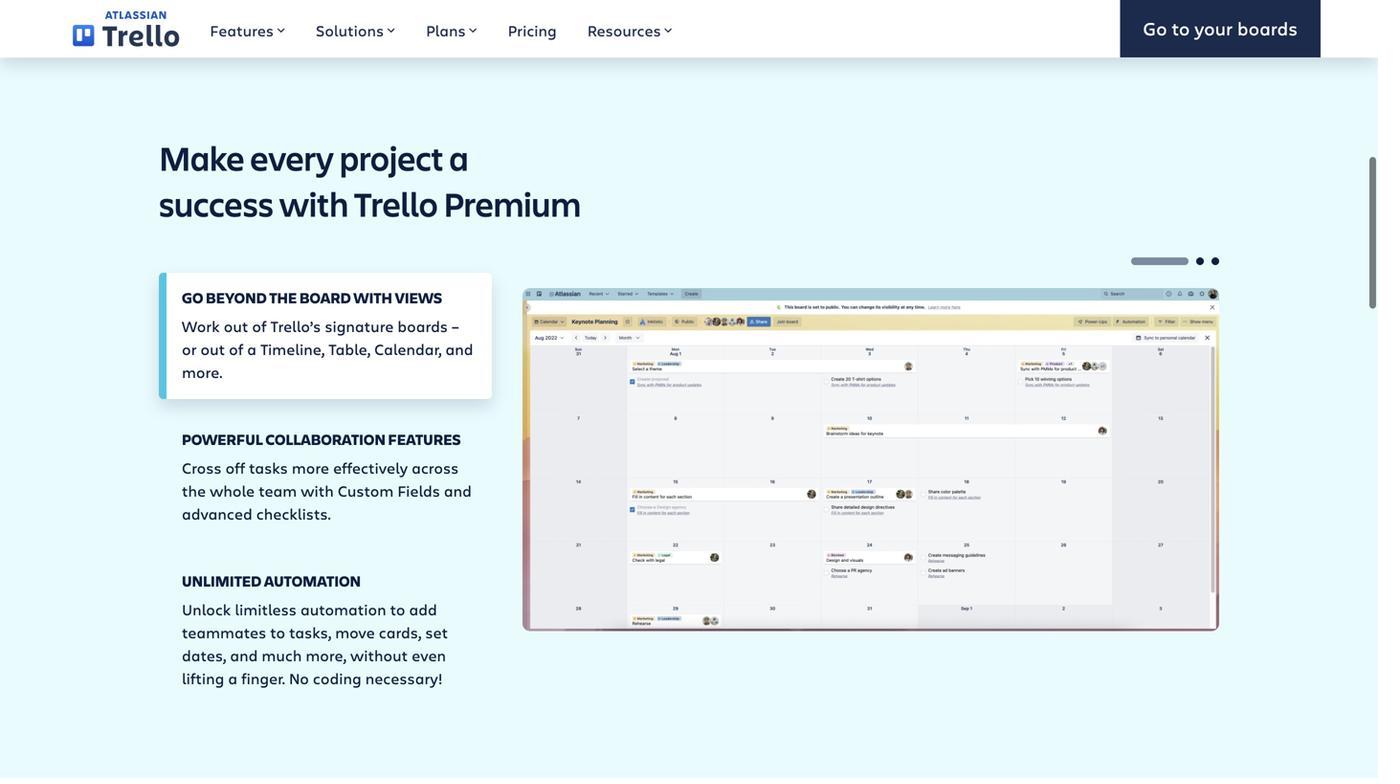 Task type: vqa. For each thing, say whether or not it's contained in the screenshot.
"with" within the Go beyond the board with Views Work out of Trello's signature boards – or out of a Timeline, Table, Calendar, and more.
yes



Task type: describe. For each thing, give the bounding box(es) containing it.
tasks,
[[289, 623, 332, 643]]

every
[[250, 135, 334, 181]]

fields
[[398, 481, 440, 501]]

go for go to your boards
[[1144, 16, 1168, 41]]

solutions
[[316, 20, 384, 41]]

make
[[159, 135, 245, 181]]

resources button
[[572, 0, 688, 57]]

go to your boards
[[1144, 16, 1299, 41]]

unlimited
[[182, 571, 262, 591]]

make every project a success with trello premium
[[159, 135, 581, 227]]

timeline,
[[260, 339, 325, 360]]

advanced
[[182, 504, 253, 524]]

coding
[[313, 668, 362, 689]]

no
[[289, 668, 309, 689]]

and inside powerful collaboration features cross off tasks more effectively across the whole team with custom fields and advanced checklists.
[[444, 481, 472, 501]]

plans button
[[411, 0, 493, 57]]

work
[[182, 316, 220, 337]]

0 vertical spatial automation
[[264, 571, 361, 591]]

with inside make every project a success with trello premium
[[279, 181, 349, 227]]

more
[[292, 458, 329, 478]]

your
[[1195, 16, 1233, 41]]

off
[[226, 458, 245, 478]]

pricing
[[508, 20, 557, 41]]

success
[[159, 181, 274, 227]]

trello's
[[270, 316, 321, 337]]

with inside powerful collaboration features cross off tasks more effectively across the whole team with custom fields and advanced checklists.
[[301, 481, 334, 501]]

atlassian trello image
[[73, 11, 179, 47]]

2 vertical spatial to
[[270, 623, 285, 643]]

features
[[210, 20, 274, 41]]

go to your boards link
[[1121, 0, 1322, 57]]

even
[[412, 645, 446, 666]]

go for go beyond the board with views work out of trello's signature boards – or out of a timeline, table, calendar, and more.
[[182, 288, 203, 308]]

pricing link
[[493, 0, 572, 57]]

0 vertical spatial out
[[224, 316, 248, 337]]

premium
[[444, 181, 581, 227]]

resources
[[588, 20, 661, 41]]

signature
[[325, 316, 394, 337]]

limitless
[[235, 600, 297, 620]]

move
[[335, 623, 375, 643]]

1 horizontal spatial boards
[[1238, 16, 1299, 41]]

0 vertical spatial to
[[1173, 16, 1191, 41]]

lifting
[[182, 668, 224, 689]]

the inside powerful collaboration features cross off tasks more effectively across the whole team with custom fields and advanced checklists.
[[182, 481, 206, 501]]

board
[[300, 288, 351, 308]]

project
[[340, 135, 444, 181]]

checklists.
[[256, 504, 331, 524]]

features button
[[195, 0, 301, 57]]

set
[[425, 623, 448, 643]]

effectively
[[333, 458, 408, 478]]

plans
[[426, 20, 466, 41]]



Task type: locate. For each thing, give the bounding box(es) containing it.
and down –
[[446, 339, 474, 360]]

unlock
[[182, 600, 231, 620]]

2 vertical spatial a
[[228, 668, 238, 689]]

0 horizontal spatial a
[[228, 668, 238, 689]]

0 horizontal spatial of
[[229, 339, 243, 360]]

1 vertical spatial boards
[[398, 316, 448, 337]]

more,
[[306, 645, 347, 666]]

0 horizontal spatial go
[[182, 288, 203, 308]]

the up trello's
[[269, 288, 297, 308]]

of
[[252, 316, 267, 337], [229, 339, 243, 360]]

a inside go beyond the board with views work out of trello's signature boards – or out of a timeline, table, calendar, and more.
[[247, 339, 257, 360]]

2 vertical spatial with
[[301, 481, 334, 501]]

whole
[[210, 481, 255, 501]]

0 vertical spatial go
[[1144, 16, 1168, 41]]

with
[[279, 181, 349, 227], [354, 288, 393, 308], [301, 481, 334, 501]]

add
[[409, 600, 437, 620]]

unlimited automation unlock limitless automation to add teammates to tasks, move cards, set dates, and much more, without even lifting a finger. no coding necessary!
[[182, 571, 448, 689]]

views
[[395, 288, 442, 308]]

0 vertical spatial of
[[252, 316, 267, 337]]

a
[[450, 135, 469, 181], [247, 339, 257, 360], [228, 668, 238, 689]]

go up work
[[182, 288, 203, 308]]

trello
[[354, 181, 438, 227]]

to up cards,
[[390, 600, 406, 620]]

calendar,
[[375, 339, 442, 360]]

with inside go beyond the board with views work out of trello's signature boards – or out of a timeline, table, calendar, and more.
[[354, 288, 393, 308]]

without
[[350, 645, 408, 666]]

and down across
[[444, 481, 472, 501]]

1 horizontal spatial of
[[252, 316, 267, 337]]

0 horizontal spatial boards
[[398, 316, 448, 337]]

0 vertical spatial a
[[450, 135, 469, 181]]

1 vertical spatial of
[[229, 339, 243, 360]]

1 horizontal spatial the
[[269, 288, 297, 308]]

boards inside go beyond the board with views work out of trello's signature boards – or out of a timeline, table, calendar, and more.
[[398, 316, 448, 337]]

a right lifting
[[228, 668, 238, 689]]

and inside unlimited automation unlock limitless automation to add teammates to tasks, move cards, set dates, and much more, without even lifting a finger. no coding necessary!
[[230, 645, 258, 666]]

solutions button
[[301, 0, 411, 57]]

0 horizontal spatial to
[[270, 623, 285, 643]]

or
[[182, 339, 197, 360]]

the
[[269, 288, 297, 308], [182, 481, 206, 501]]

1 horizontal spatial go
[[1144, 16, 1168, 41]]

necessary!
[[366, 668, 443, 689]]

powerful collaboration features cross off tasks more effectively across the whole team with custom fields and advanced checklists.
[[182, 430, 472, 524]]

the down cross
[[182, 481, 206, 501]]

boards right the your
[[1238, 16, 1299, 41]]

of right or
[[229, 339, 243, 360]]

automation up tasks, in the bottom of the page
[[264, 571, 361, 591]]

more.
[[182, 362, 222, 383]]

table,
[[329, 339, 371, 360]]

0 vertical spatial boards
[[1238, 16, 1299, 41]]

go left the your
[[1144, 16, 1168, 41]]

team
[[259, 481, 297, 501]]

beyond
[[206, 288, 267, 308]]

1 vertical spatial a
[[247, 339, 257, 360]]

and inside go beyond the board with views work out of trello's signature boards – or out of a timeline, table, calendar, and more.
[[446, 339, 474, 360]]

cross
[[182, 458, 222, 478]]

features
[[388, 430, 461, 450]]

boards
[[1238, 16, 1299, 41], [398, 316, 448, 337]]

powerful
[[182, 430, 263, 450]]

0 vertical spatial and
[[446, 339, 474, 360]]

a inside unlimited automation unlock limitless automation to add teammates to tasks, move cards, set dates, and much more, without even lifting a finger. no coding necessary!
[[228, 668, 238, 689]]

a inside make every project a success with trello premium
[[450, 135, 469, 181]]

the inside go beyond the board with views work out of trello's signature boards – or out of a timeline, table, calendar, and more.
[[269, 288, 297, 308]]

custom
[[338, 481, 394, 501]]

to left the your
[[1173, 16, 1191, 41]]

out
[[224, 316, 248, 337], [201, 339, 225, 360]]

2 horizontal spatial a
[[450, 135, 469, 181]]

1 vertical spatial the
[[182, 481, 206, 501]]

and up finger.
[[230, 645, 258, 666]]

go
[[1144, 16, 1168, 41], [182, 288, 203, 308]]

of left trello's
[[252, 316, 267, 337]]

dates,
[[182, 645, 226, 666]]

collaboration
[[266, 430, 386, 450]]

–
[[452, 316, 459, 337]]

a left timeline,
[[247, 339, 257, 360]]

and
[[446, 339, 474, 360], [444, 481, 472, 501], [230, 645, 258, 666]]

1 vertical spatial automation
[[301, 600, 386, 620]]

1 vertical spatial with
[[354, 288, 393, 308]]

teammates
[[182, 623, 266, 643]]

cards,
[[379, 623, 422, 643]]

to up much
[[270, 623, 285, 643]]

out right or
[[201, 339, 225, 360]]

with down every
[[279, 181, 349, 227]]

2 horizontal spatial to
[[1173, 16, 1191, 41]]

1 vertical spatial and
[[444, 481, 472, 501]]

out down beyond
[[224, 316, 248, 337]]

0 vertical spatial the
[[269, 288, 297, 308]]

1 vertical spatial to
[[390, 600, 406, 620]]

to
[[1173, 16, 1191, 41], [390, 600, 406, 620], [270, 623, 285, 643]]

with down more
[[301, 481, 334, 501]]

2 vertical spatial and
[[230, 645, 258, 666]]

boards up calendar,
[[398, 316, 448, 337]]

1 vertical spatial out
[[201, 339, 225, 360]]

go inside go beyond the board with views work out of trello's signature boards – or out of a timeline, table, calendar, and more.
[[182, 288, 203, 308]]

1 horizontal spatial a
[[247, 339, 257, 360]]

1 horizontal spatial to
[[390, 600, 406, 620]]

finger.
[[241, 668, 285, 689]]

automation up move
[[301, 600, 386, 620]]

automation
[[264, 571, 361, 591], [301, 600, 386, 620]]

1 vertical spatial go
[[182, 288, 203, 308]]

0 horizontal spatial the
[[182, 481, 206, 501]]

go beyond the board with views work out of trello's signature boards – or out of a timeline, table, calendar, and more.
[[182, 288, 474, 383]]

a right project
[[450, 135, 469, 181]]

0 vertical spatial with
[[279, 181, 349, 227]]

tasks
[[249, 458, 288, 478]]

much
[[262, 645, 302, 666]]

with up signature
[[354, 288, 393, 308]]

across
[[412, 458, 459, 478]]



